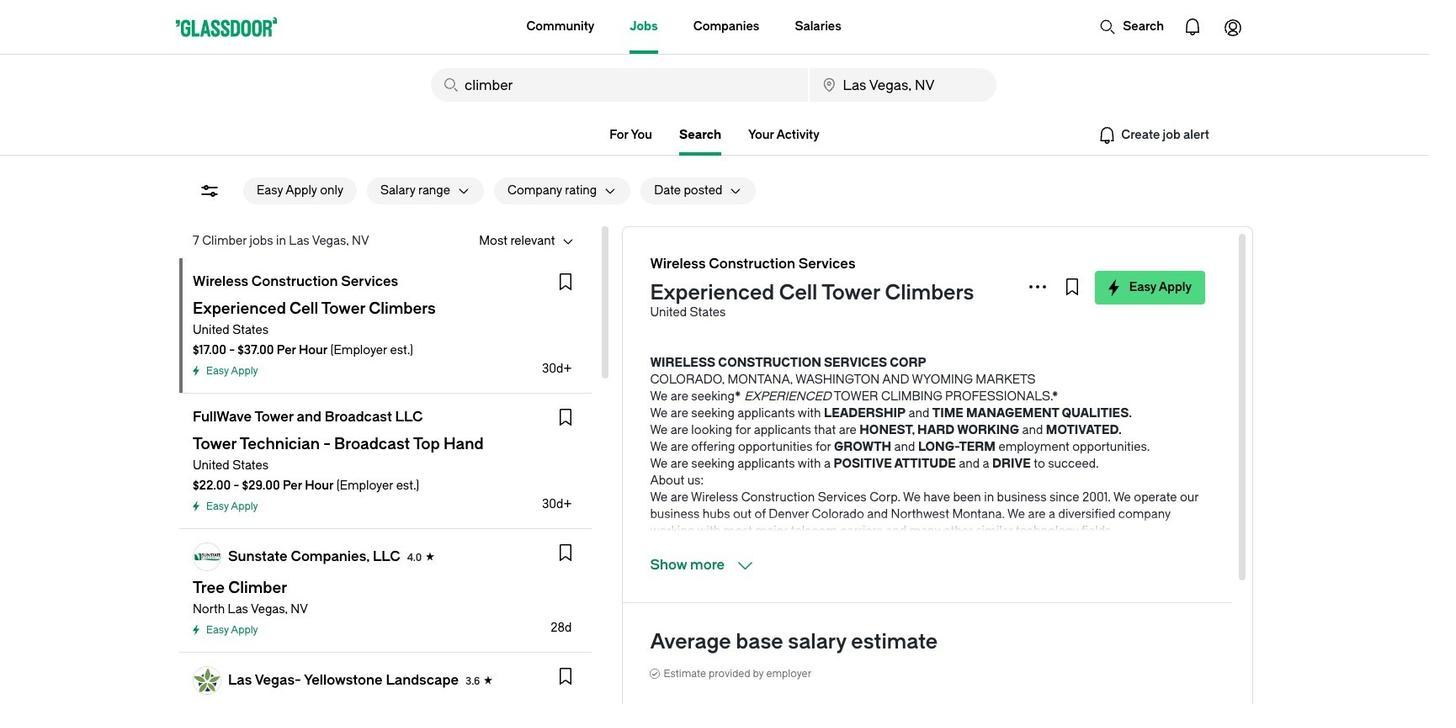 Task type: describe. For each thing, give the bounding box(es) containing it.
none field "search keyword"
[[431, 68, 808, 102]]

none field search location
[[810, 68, 997, 102]]

las vegas- yellowstone landscape logo image
[[194, 668, 221, 695]]



Task type: locate. For each thing, give the bounding box(es) containing it.
Search location field
[[810, 68, 997, 102]]

1 none field from the left
[[431, 68, 808, 102]]

None field
[[431, 68, 808, 102], [810, 68, 997, 102]]

sunstate companies, llc logo image
[[194, 544, 221, 571]]

jobs list element
[[179, 259, 592, 705]]

Search keyword field
[[431, 68, 808, 102]]

2 none field from the left
[[810, 68, 997, 102]]

lottie animation container image
[[459, 0, 527, 52], [459, 0, 527, 52], [1173, 7, 1214, 47], [1100, 19, 1117, 35], [1100, 19, 1117, 35]]

open filter menu image
[[200, 181, 220, 201]]

lottie animation container image
[[1173, 7, 1214, 47], [1214, 7, 1254, 47], [1214, 7, 1254, 47]]

0 horizontal spatial none field
[[431, 68, 808, 102]]

1 horizontal spatial none field
[[810, 68, 997, 102]]



Task type: vqa. For each thing, say whether or not it's contained in the screenshot.
'Sunstate Companies, LLC Logo'
yes



